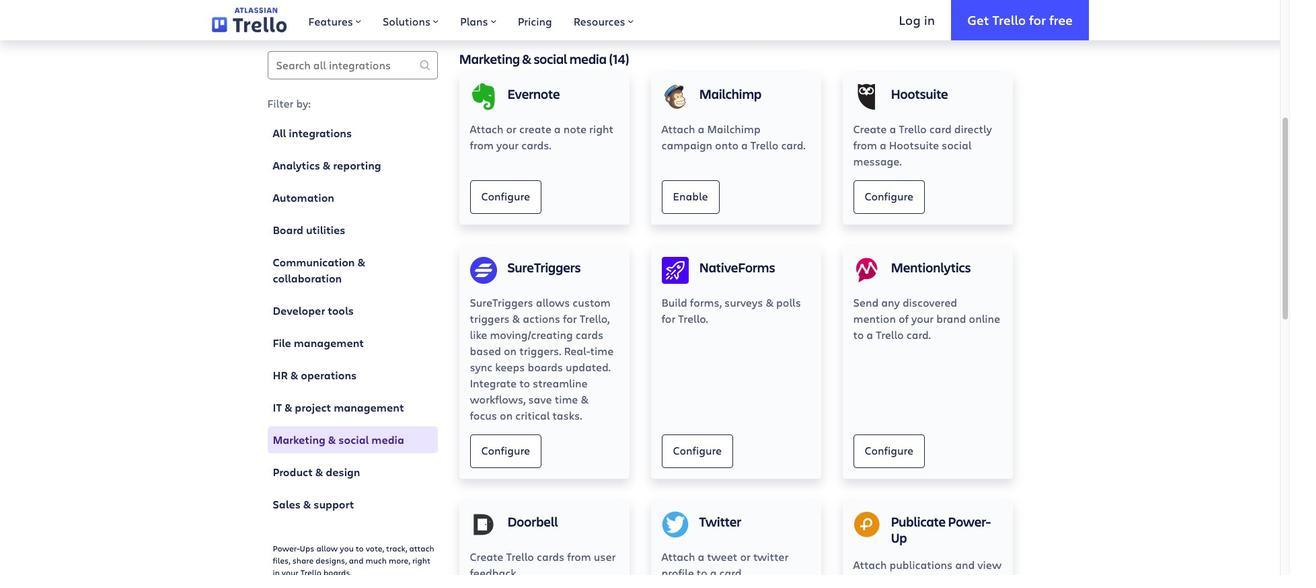 Task type: vqa. For each thing, say whether or not it's contained in the screenshot.
AND in the the Attach publications and view campaign stats.
yes



Task type: locate. For each thing, give the bounding box(es) containing it.
for left free
[[1029, 11, 1046, 28]]

from left user
[[567, 550, 591, 564]]

hr & operations link
[[267, 362, 438, 389]]

suretriggers up allows
[[508, 258, 581, 276]]

for inside suretriggers allows custom triggers & actions for trello, like moving/creating cards based on triggers. real-time sync keeps boards updated. integrate to streamline workflows, save time & focus on critical tasks.
[[563, 311, 577, 326]]

1 vertical spatial media
[[372, 433, 404, 447]]

log
[[899, 11, 921, 28]]

boards
[[528, 360, 563, 374]]

2 horizontal spatial from
[[853, 138, 877, 152]]

cards down the trello,
[[576, 328, 603, 342]]

& inside the communication & collaboration
[[357, 255, 365, 270]]

on down workflows,
[[500, 408, 513, 422]]

trello inside create trello cards from user feedback.
[[506, 550, 534, 564]]

0 vertical spatial create
[[853, 122, 887, 136]]

publicate power- up
[[891, 513, 991, 547]]

cards
[[576, 328, 603, 342], [537, 550, 564, 564]]

log in link
[[883, 0, 951, 40]]

marketing down plans dropdown button
[[459, 50, 520, 68]]

0 horizontal spatial campaign
[[662, 138, 712, 152]]

in inside power-ups allow you to vote, track, attach files, share designs, and much more, right in your trello boards.
[[273, 567, 280, 575]]

& down 'board utilities' 'link'
[[357, 255, 365, 270]]

create inside the create a trello card directly from a hootsuite social message.
[[853, 122, 887, 136]]

create up message. on the top right of the page
[[853, 122, 887, 136]]

card. down of
[[907, 328, 931, 342]]

2 horizontal spatial social
[[942, 138, 972, 152]]

automation link
[[267, 184, 438, 211]]

time up updated. at the bottom of page
[[590, 344, 614, 358]]

social inside the create a trello card directly from a hootsuite social message.
[[942, 138, 972, 152]]

your inside power-ups allow you to vote, track, attach files, share designs, and much more, right in your trello boards.
[[282, 567, 298, 575]]

1 vertical spatial management
[[334, 400, 404, 415]]

0 vertical spatial hootsuite
[[891, 85, 948, 103]]

1 vertical spatial card.
[[907, 328, 931, 342]]

attach for publicate power- up
[[853, 558, 887, 572]]

card. right onto
[[781, 138, 806, 152]]

1 vertical spatial right
[[412, 555, 430, 566]]

1 horizontal spatial your
[[496, 138, 519, 152]]

to inside attach a tweet or twitter profile to a card.
[[697, 566, 707, 575]]

0 vertical spatial card.
[[781, 138, 806, 152]]

1 vertical spatial your
[[911, 311, 934, 326]]

hootsuite inside the create a trello card directly from a hootsuite social message.
[[889, 138, 939, 152]]

configure link for evernote
[[470, 180, 542, 214]]

1 vertical spatial or
[[740, 550, 751, 564]]

1 horizontal spatial from
[[567, 550, 591, 564]]

right inside power-ups allow you to vote, track, attach files, share designs, and much more, right in your trello boards.
[[412, 555, 430, 566]]

0 vertical spatial power-
[[948, 513, 991, 531]]

0 horizontal spatial cards
[[537, 550, 564, 564]]

analytics
[[273, 158, 320, 173]]

communication
[[273, 255, 355, 270]]

trello down of
[[876, 328, 904, 342]]

& up evernote
[[522, 50, 531, 68]]

social up product & design link
[[339, 433, 369, 447]]

track,
[[386, 543, 407, 554]]

attach inside 'attach or create a note right from your cards.'
[[470, 122, 503, 136]]

1 vertical spatial social
[[942, 138, 972, 152]]

suretriggers up the triggers
[[470, 295, 533, 309]]

real-
[[564, 344, 590, 358]]

& right hr
[[290, 368, 298, 383]]

0 vertical spatial your
[[496, 138, 519, 152]]

a
[[554, 122, 561, 136], [698, 122, 704, 136], [889, 122, 896, 136], [741, 138, 748, 152], [880, 138, 886, 152], [867, 328, 873, 342], [698, 550, 704, 564], [710, 566, 717, 575]]

& inside it & project management link
[[284, 400, 292, 415]]

cards inside suretriggers allows custom triggers & actions for trello, like moving/creating cards based on triggers. real-time sync keeps boards updated. integrate to streamline workflows, save time & focus on critical tasks.
[[576, 328, 603, 342]]

1 horizontal spatial card.
[[781, 138, 806, 152]]

on
[[504, 344, 517, 358], [500, 408, 513, 422]]

sales
[[273, 497, 301, 512]]

mailchimp
[[699, 85, 762, 103], [707, 122, 761, 136]]

time up the tasks.
[[555, 392, 578, 406]]

product
[[273, 465, 313, 480]]

1 vertical spatial in
[[273, 567, 280, 575]]

from inside create trello cards from user feedback.
[[567, 550, 591, 564]]

discovered
[[903, 295, 957, 309]]

to right profile
[[697, 566, 707, 575]]

get trello for free link
[[951, 0, 1089, 40]]

or left create
[[506, 122, 517, 136]]

your inside 'attach or create a note right from your cards.'
[[496, 138, 519, 152]]

in right the log
[[924, 11, 935, 28]]

create
[[519, 122, 551, 136]]

trello,
[[580, 311, 610, 326]]

configure link for mentionlytics
[[853, 435, 925, 468]]

0 horizontal spatial or
[[506, 122, 517, 136]]

create inside create trello cards from user feedback.
[[470, 550, 503, 564]]

reporting
[[333, 158, 381, 173]]

for down allows
[[563, 311, 577, 326]]

0 vertical spatial on
[[504, 344, 517, 358]]

& inside 'hr & operations' link
[[290, 368, 298, 383]]

0 horizontal spatial time
[[555, 392, 578, 406]]

& inside marketing & social media link
[[328, 433, 336, 447]]

& left design
[[315, 465, 323, 480]]

0 vertical spatial social
[[534, 50, 567, 68]]

& for marketing & social media 14
[[522, 50, 531, 68]]

0 vertical spatial suretriggers
[[508, 258, 581, 276]]

1 horizontal spatial campaign
[[853, 574, 904, 575]]

right down the attach
[[412, 555, 430, 566]]

hootsuite
[[891, 85, 948, 103], [889, 138, 939, 152]]

a inside send any discovered mention of your brand online to a trello card.
[[867, 328, 873, 342]]

2 vertical spatial card.
[[719, 566, 744, 575]]

& left polls
[[766, 295, 774, 309]]

trello right get
[[992, 11, 1026, 28]]

1 horizontal spatial time
[[590, 344, 614, 358]]

cards inside create trello cards from user feedback.
[[537, 550, 564, 564]]

from
[[470, 138, 494, 152], [853, 138, 877, 152], [567, 550, 591, 564]]

trello up feedback.
[[506, 550, 534, 564]]

0 horizontal spatial from
[[470, 138, 494, 152]]

your down files,
[[282, 567, 298, 575]]

& for hr & operations
[[290, 368, 298, 383]]

hootsuite down "card"
[[889, 138, 939, 152]]

trello left "card"
[[899, 122, 927, 136]]

1 vertical spatial hootsuite
[[889, 138, 939, 152]]

1 vertical spatial create
[[470, 550, 503, 564]]

much
[[366, 555, 387, 566]]

to inside suretriggers allows custom triggers & actions for trello, like moving/creating cards based on triggers. real-time sync keeps boards updated. integrate to streamline workflows, save time & focus on critical tasks.
[[519, 376, 530, 390]]

campaign inside attach publications and view campaign stats.
[[853, 574, 904, 575]]

to inside send any discovered mention of your brand online to a trello card.
[[853, 328, 864, 342]]

1 horizontal spatial or
[[740, 550, 751, 564]]

0 vertical spatial campaign
[[662, 138, 712, 152]]

configure link for hootsuite
[[853, 180, 925, 214]]

1 vertical spatial suretriggers
[[470, 295, 533, 309]]

trello down share
[[300, 567, 321, 575]]

management up marketing & social media link on the left bottom
[[334, 400, 404, 415]]

& right sales
[[303, 497, 311, 512]]

0 vertical spatial in
[[924, 11, 935, 28]]

right right note
[[589, 122, 613, 136]]

or right the tweet
[[740, 550, 751, 564]]

0 horizontal spatial for
[[563, 311, 577, 326]]

and left view at right bottom
[[955, 558, 975, 572]]

hootsuite up "card"
[[891, 85, 948, 103]]

save
[[528, 392, 552, 406]]

0 horizontal spatial media
[[372, 433, 404, 447]]

on up 'keeps'
[[504, 344, 517, 358]]

tasks.
[[553, 408, 582, 422]]

to down 'keeps'
[[519, 376, 530, 390]]

support
[[314, 497, 354, 512]]

suretriggers
[[508, 258, 581, 276], [470, 295, 533, 309]]

create
[[853, 122, 887, 136], [470, 550, 503, 564]]

your down "discovered"
[[911, 311, 934, 326]]

atlassian trello image
[[212, 8, 287, 33]]

1 vertical spatial time
[[555, 392, 578, 406]]

attach inside attach a tweet or twitter profile to a card.
[[662, 550, 695, 564]]

doorbell
[[508, 513, 558, 531]]

suretriggers inside suretriggers allows custom triggers & actions for trello, like moving/creating cards based on triggers. real-time sync keeps boards updated. integrate to streamline workflows, save time & focus on critical tasks.
[[470, 295, 533, 309]]

power- inside publicate power- up
[[948, 513, 991, 531]]

1 horizontal spatial cards
[[576, 328, 603, 342]]

0 horizontal spatial and
[[349, 555, 364, 566]]

create for hootsuite
[[853, 122, 887, 136]]

1 horizontal spatial power-
[[948, 513, 991, 531]]

0 vertical spatial marketing
[[459, 50, 520, 68]]

right
[[589, 122, 613, 136], [412, 555, 430, 566]]

resources
[[574, 14, 625, 28]]

2 horizontal spatial your
[[911, 311, 934, 326]]

create trello cards from user feedback.
[[470, 550, 616, 575]]

sales & support
[[273, 497, 354, 512]]

board
[[273, 223, 303, 237]]

attach for twitter
[[662, 550, 695, 564]]

power- up view at right bottom
[[948, 513, 991, 531]]

card. inside attach a mailchimp campaign onto a trello card.
[[781, 138, 806, 152]]

features
[[308, 14, 353, 28]]

configure
[[481, 189, 530, 203], [865, 189, 914, 203], [481, 443, 530, 458], [673, 443, 722, 458], [865, 443, 914, 458]]

suretriggers for suretriggers
[[508, 258, 581, 276]]

from up message. on the top right of the page
[[853, 138, 877, 152]]

more,
[[389, 555, 410, 566]]

share
[[292, 555, 314, 566]]

product & design link
[[267, 459, 438, 486]]

1 horizontal spatial social
[[534, 50, 567, 68]]

1 vertical spatial marketing
[[273, 433, 326, 447]]

from left cards.
[[470, 138, 494, 152]]

& inside sales & support link
[[303, 497, 311, 512]]

attach inside attach a mailchimp campaign onto a trello card.
[[662, 122, 695, 136]]

your left cards.
[[496, 138, 519, 152]]

& right it
[[284, 400, 292, 415]]

attach inside attach publications and view campaign stats.
[[853, 558, 887, 572]]

0 vertical spatial right
[[589, 122, 613, 136]]

project
[[295, 400, 331, 415]]

and down you
[[349, 555, 364, 566]]

media down it & project management link
[[372, 433, 404, 447]]

marketing & social media link
[[267, 426, 438, 453]]

vote,
[[366, 543, 384, 554]]

& down the it & project management
[[328, 433, 336, 447]]

user
[[594, 550, 616, 564]]

0 horizontal spatial power-
[[273, 543, 300, 554]]

card. inside attach a tweet or twitter profile to a card.
[[719, 566, 744, 575]]

trello
[[992, 11, 1026, 28], [899, 122, 927, 136], [751, 138, 778, 152], [876, 328, 904, 342], [506, 550, 534, 564], [300, 567, 321, 575]]

&
[[522, 50, 531, 68], [323, 158, 331, 173], [357, 255, 365, 270], [766, 295, 774, 309], [512, 311, 520, 326], [290, 368, 298, 383], [581, 392, 589, 406], [284, 400, 292, 415], [328, 433, 336, 447], [315, 465, 323, 480], [303, 497, 311, 512]]

0 vertical spatial media
[[570, 50, 607, 68]]

attach
[[409, 543, 434, 554]]

actions
[[523, 311, 560, 326]]

power- up files,
[[273, 543, 300, 554]]

& right analytics
[[323, 158, 331, 173]]

1 vertical spatial cards
[[537, 550, 564, 564]]

configure for evernote
[[481, 189, 530, 203]]

mention
[[853, 311, 896, 326]]

file management link
[[267, 330, 438, 357]]

card. down the tweet
[[719, 566, 744, 575]]

to down the mention
[[853, 328, 864, 342]]

to
[[853, 328, 864, 342], [519, 376, 530, 390], [356, 543, 364, 554], [697, 566, 707, 575]]

0 vertical spatial or
[[506, 122, 517, 136]]

0 horizontal spatial card.
[[719, 566, 744, 575]]

of
[[899, 311, 909, 326]]

media for marketing & social media 14
[[570, 50, 607, 68]]

to right you
[[356, 543, 364, 554]]

& up moving/creating
[[512, 311, 520, 326]]

social down "card"
[[942, 138, 972, 152]]

2 vertical spatial social
[[339, 433, 369, 447]]

mailchimp up attach a mailchimp campaign onto a trello card.
[[699, 85, 762, 103]]

trello right onto
[[751, 138, 778, 152]]

1 horizontal spatial marketing
[[459, 50, 520, 68]]

0 horizontal spatial right
[[412, 555, 430, 566]]

ups
[[300, 543, 314, 554]]

0 horizontal spatial marketing
[[273, 433, 326, 447]]

management up operations
[[294, 336, 364, 350]]

0 vertical spatial cards
[[576, 328, 603, 342]]

create for doorbell
[[470, 550, 503, 564]]

1 horizontal spatial media
[[570, 50, 607, 68]]

configure for mentionlytics
[[865, 443, 914, 458]]

message.
[[853, 154, 902, 168]]

attach for evernote
[[470, 122, 503, 136]]

or inside 'attach or create a note right from your cards.'
[[506, 122, 517, 136]]

integrate
[[470, 376, 517, 390]]

sync
[[470, 360, 493, 374]]

0 horizontal spatial create
[[470, 550, 503, 564]]

marketing for marketing & social media
[[273, 433, 326, 447]]

2 vertical spatial your
[[282, 567, 298, 575]]

2 horizontal spatial for
[[1029, 11, 1046, 28]]

1 vertical spatial mailchimp
[[707, 122, 761, 136]]

profile
[[662, 566, 694, 575]]

all
[[273, 126, 286, 141]]

developer
[[273, 303, 325, 318]]

get trello for free
[[967, 11, 1073, 28]]

2 horizontal spatial card.
[[907, 328, 931, 342]]

marketing
[[459, 50, 520, 68], [273, 433, 326, 447]]

1 vertical spatial campaign
[[853, 574, 904, 575]]

it
[[273, 400, 282, 415]]

for down 'build'
[[662, 311, 676, 326]]

in down files,
[[273, 567, 280, 575]]

trello.
[[678, 311, 708, 326]]

marketing up product on the left
[[273, 433, 326, 447]]

critical
[[515, 408, 550, 422]]

1 horizontal spatial right
[[589, 122, 613, 136]]

you
[[340, 543, 354, 554]]

0 horizontal spatial in
[[273, 567, 280, 575]]

campaign left onto
[[662, 138, 712, 152]]

1 vertical spatial power-
[[273, 543, 300, 554]]

0 horizontal spatial your
[[282, 567, 298, 575]]

mailchimp up onto
[[707, 122, 761, 136]]

social for marketing & social media
[[339, 433, 369, 447]]

configure for hootsuite
[[865, 189, 914, 203]]

build forms, surveys & polls for trello.
[[662, 295, 801, 326]]

& inside product & design link
[[315, 465, 323, 480]]

& inside analytics & reporting link
[[323, 158, 331, 173]]

1 horizontal spatial create
[[853, 122, 887, 136]]

campaign down the up
[[853, 574, 904, 575]]

& for marketing & social media
[[328, 433, 336, 447]]

utilities
[[306, 223, 345, 237]]

0 vertical spatial time
[[590, 344, 614, 358]]

nativeforms
[[699, 258, 775, 276]]

media left 14
[[570, 50, 607, 68]]

create up feedback.
[[470, 550, 503, 564]]

evernote
[[508, 85, 560, 103]]

marketing for marketing & social media 14
[[459, 50, 520, 68]]

cards down doorbell
[[537, 550, 564, 564]]

social up evernote
[[534, 50, 567, 68]]

1 horizontal spatial and
[[955, 558, 975, 572]]

triggers
[[470, 311, 510, 326]]

0 horizontal spatial social
[[339, 433, 369, 447]]

attach
[[470, 122, 503, 136], [662, 122, 695, 136], [662, 550, 695, 564], [853, 558, 887, 572]]

1 horizontal spatial in
[[924, 11, 935, 28]]

1 horizontal spatial for
[[662, 311, 676, 326]]



Task type: describe. For each thing, give the bounding box(es) containing it.
hr
[[273, 368, 288, 383]]

14
[[613, 50, 625, 68]]

& inside build forms, surveys & polls for trello.
[[766, 295, 774, 309]]

configure for suretriggers
[[481, 443, 530, 458]]

keeps
[[495, 360, 525, 374]]

it & project management
[[273, 400, 404, 415]]

operations
[[301, 368, 357, 383]]

marketing & social media 14
[[459, 50, 625, 68]]

for inside build forms, surveys & polls for trello.
[[662, 311, 676, 326]]

collaboration
[[273, 271, 342, 286]]

attach for mailchimp
[[662, 122, 695, 136]]

tweet
[[707, 550, 737, 564]]

polls
[[776, 295, 801, 309]]

configure link for suretriggers
[[470, 435, 542, 468]]

send
[[853, 295, 879, 309]]

enable
[[673, 189, 708, 203]]

plans
[[460, 14, 488, 28]]

brand
[[936, 311, 966, 326]]

a inside 'attach or create a note right from your cards.'
[[554, 122, 561, 136]]

or inside attach a tweet or twitter profile to a card.
[[740, 550, 751, 564]]

online
[[969, 311, 1000, 326]]

filter
[[267, 96, 294, 110]]

boards.
[[323, 567, 352, 575]]

file management
[[273, 336, 364, 350]]

0 vertical spatial mailchimp
[[699, 85, 762, 103]]

trello inside power-ups allow you to vote, track, attach files, share designs, and much more, right in your trello boards.
[[300, 567, 321, 575]]

feedback.
[[470, 566, 519, 575]]

publicate
[[891, 513, 946, 531]]

automation
[[273, 190, 334, 205]]

get
[[967, 11, 989, 28]]

publications
[[890, 558, 953, 572]]

& for product & design
[[315, 465, 323, 480]]

pricing link
[[507, 0, 563, 40]]

like
[[470, 328, 487, 342]]

surveys
[[724, 295, 763, 309]]

power-ups allow you to vote, track, attach files, share designs, and much more, right in your trello boards.
[[273, 543, 434, 575]]

design
[[326, 465, 360, 480]]

enable link
[[662, 180, 719, 214]]

card. inside send any discovered mention of your brand online to a trello card.
[[907, 328, 931, 342]]

based
[[470, 344, 501, 358]]

suretriggers for suretriggers allows custom triggers & actions for trello, like moving/creating cards based on triggers. real-time sync keeps boards updated. integrate to streamline workflows, save time & focus on critical tasks.
[[470, 295, 533, 309]]

tools
[[328, 303, 354, 318]]

streamline
[[533, 376, 588, 390]]

all integrations link
[[267, 120, 438, 147]]

for inside 'link'
[[1029, 11, 1046, 28]]

& for sales & support
[[303, 497, 311, 512]]

marketing & social media
[[273, 433, 404, 447]]

log in
[[899, 11, 935, 28]]

mailchimp inside attach a mailchimp campaign onto a trello card.
[[707, 122, 761, 136]]

by:
[[296, 96, 311, 110]]

Search all integrations search field
[[267, 51, 438, 79]]

trello inside 'link'
[[992, 11, 1026, 28]]

moving/creating
[[490, 328, 573, 342]]

create a trello card directly from a hootsuite social message.
[[853, 122, 992, 168]]

media for marketing & social media
[[372, 433, 404, 447]]

trello inside attach a mailchimp campaign onto a trello card.
[[751, 138, 778, 152]]

custom
[[573, 295, 611, 309]]

product & design
[[273, 465, 360, 480]]

social for marketing & social media 14
[[534, 50, 567, 68]]

features button
[[298, 0, 372, 40]]

mentionlytics
[[891, 258, 971, 276]]

and inside power-ups allow you to vote, track, attach files, share designs, and much more, right in your trello boards.
[[349, 555, 364, 566]]

twitter
[[753, 550, 789, 564]]

suretriggers allows custom triggers & actions for trello, like moving/creating cards based on triggers. real-time sync keeps boards updated. integrate to streamline workflows, save time & focus on critical tasks.
[[470, 295, 614, 422]]

analytics & reporting
[[273, 158, 381, 173]]

plans button
[[449, 0, 507, 40]]

all integrations
[[273, 126, 352, 141]]

developer tools link
[[267, 297, 438, 324]]

it & project management link
[[267, 394, 438, 421]]

trello inside the create a trello card directly from a hootsuite social message.
[[899, 122, 927, 136]]

up
[[891, 529, 907, 547]]

& for analytics & reporting
[[323, 158, 331, 173]]

hr & operations
[[273, 368, 357, 383]]

free
[[1049, 11, 1073, 28]]

1 vertical spatial on
[[500, 408, 513, 422]]

solutions button
[[372, 0, 449, 40]]

campaign inside attach a mailchimp campaign onto a trello card.
[[662, 138, 712, 152]]

resources button
[[563, 0, 644, 40]]

from inside 'attach or create a note right from your cards.'
[[470, 138, 494, 152]]

and inside attach publications and view campaign stats.
[[955, 558, 975, 572]]

0 vertical spatial management
[[294, 336, 364, 350]]

& for it & project management
[[284, 400, 292, 415]]

build
[[662, 295, 687, 309]]

board utilities link
[[267, 217, 438, 243]]

right inside 'attach or create a note right from your cards.'
[[589, 122, 613, 136]]

workflows,
[[470, 392, 526, 406]]

attach publications and view campaign stats.
[[853, 558, 1002, 575]]

developer tools
[[273, 303, 354, 318]]

triggers.
[[519, 344, 561, 358]]

attach a mailchimp campaign onto a trello card.
[[662, 122, 806, 152]]

to inside power-ups allow you to vote, track, attach files, share designs, and much more, right in your trello boards.
[[356, 543, 364, 554]]

your inside send any discovered mention of your brand online to a trello card.
[[911, 311, 934, 326]]

onto
[[715, 138, 739, 152]]

from inside the create a trello card directly from a hootsuite social message.
[[853, 138, 877, 152]]

configure link for nativeforms
[[662, 435, 733, 468]]

focus
[[470, 408, 497, 422]]

stats.
[[907, 574, 935, 575]]

send any discovered mention of your brand online to a trello card.
[[853, 295, 1000, 342]]

communication & collaboration
[[273, 255, 365, 286]]

& for communication & collaboration
[[357, 255, 365, 270]]

note
[[563, 122, 587, 136]]

& up the tasks.
[[581, 392, 589, 406]]

board utilities
[[273, 223, 345, 237]]

trello inside send any discovered mention of your brand online to a trello card.
[[876, 328, 904, 342]]

power- inside power-ups allow you to vote, track, attach files, share designs, and much more, right in your trello boards.
[[273, 543, 300, 554]]

any
[[881, 295, 900, 309]]

designs,
[[316, 555, 347, 566]]

configure for nativeforms
[[673, 443, 722, 458]]



